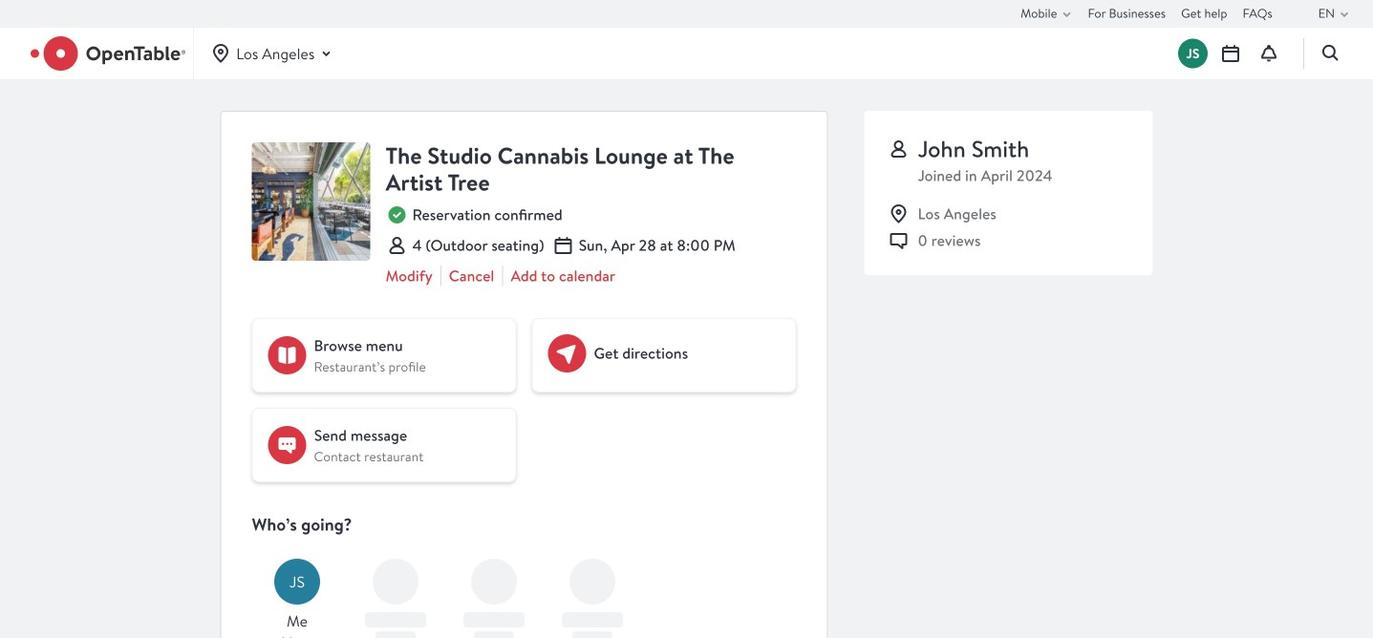 Task type: describe. For each thing, give the bounding box(es) containing it.
the studio cannabis lounge at the artist tree image
[[252, 142, 370, 261]]

opentable logo image
[[31, 36, 186, 71]]



Task type: vqa. For each thing, say whether or not it's contained in the screenshot.
OpenTable logo in the left of the page
yes



